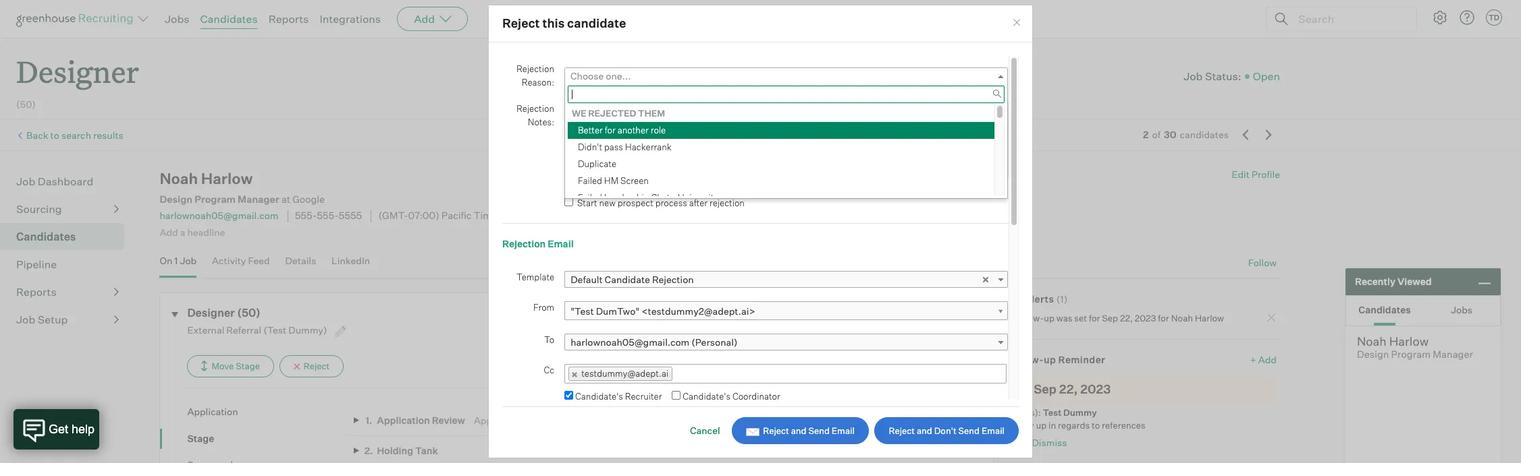 Task type: locate. For each thing, give the bounding box(es) containing it.
failed down duplicate
[[578, 176, 602, 187]]

2023 right set
[[1135, 313, 1157, 324]]

1 18, from the left
[[543, 415, 555, 427]]

1 vertical spatial harlownoah05@gmail.com
[[571, 337, 690, 348]]

reject for reject this candidate
[[502, 16, 540, 31]]

1 vertical spatial up
[[1044, 354, 1056, 366]]

1 vertical spatial harlow
[[1195, 313, 1225, 324]]

feed
[[248, 255, 270, 267]]

1 vertical spatial reports
[[16, 286, 57, 299]]

1 candidate's from the left
[[575, 392, 623, 402]]

to right back
[[50, 130, 59, 141]]

add inside popup button
[[414, 12, 435, 26]]

07:00)
[[408, 210, 440, 223]]

harlow inside "noah harlow design program manager at google"
[[201, 170, 253, 188]]

1 vertical spatial add
[[160, 227, 178, 238]]

pipeline link
[[16, 257, 119, 273]]

0 horizontal spatial and
[[791, 426, 807, 437]]

user(s): test dummy follow up in regards to references edit dismiss
[[1008, 408, 1146, 449]]

job left status:
[[1184, 69, 1203, 83]]

2 vertical spatial noah
[[1358, 334, 1387, 349]]

follow-up reminder
[[1008, 354, 1106, 366]]

0 horizontal spatial harlow
[[201, 170, 253, 188]]

choose one...
[[571, 70, 631, 82]]

regards
[[1058, 421, 1090, 432]]

2 horizontal spatial candidates
[[1359, 304, 1411, 316]]

1 horizontal spatial design
[[1358, 349, 1390, 361]]

rejected
[[588, 108, 636, 119]]

default
[[571, 274, 603, 286]]

rejection up notes:
[[517, 104, 554, 114]]

0 horizontal spatial manager
[[238, 194, 279, 206]]

stage
[[236, 361, 260, 372], [187, 433, 214, 445]]

1 vertical spatial (50)
[[237, 306, 261, 320]]

job
[[1184, 69, 1203, 83], [16, 175, 35, 189], [180, 255, 197, 267], [16, 314, 35, 327]]

test
[[1043, 408, 1062, 419]]

and inside 'link'
[[917, 426, 933, 437]]

dummy
[[1064, 408, 1097, 419]]

back to search results link
[[26, 130, 123, 141]]

2 and from the left
[[917, 426, 933, 437]]

0 vertical spatial stage
[[236, 361, 260, 372]]

1 horizontal spatial stage
[[236, 361, 260, 372]]

1 vertical spatial stage
[[187, 433, 214, 445]]

0 vertical spatial add
[[414, 12, 435, 26]]

1 horizontal spatial program
[[1392, 349, 1431, 361]]

failed up resume
[[578, 193, 602, 203]]

555-
[[295, 210, 317, 223], [317, 210, 339, 223]]

designer for designer (50)
[[187, 306, 235, 320]]

candidates link up pipeline link
[[16, 229, 119, 245]]

noah for noah harlow design program manager at google
[[160, 170, 198, 188]]

and for send
[[791, 426, 807, 437]]

of
[[1153, 129, 1161, 141]]

0 horizontal spatial candidate's
[[575, 392, 623, 402]]

1 vertical spatial program
[[1392, 349, 1431, 361]]

hackerrank
[[625, 142, 672, 153]]

0 vertical spatial noah
[[160, 170, 198, 188]]

0 horizontal spatial to
[[50, 130, 59, 141]]

0 vertical spatial design
[[160, 194, 193, 206]]

sep right set
[[1102, 313, 1119, 324]]

1 horizontal spatial for
[[1089, 313, 1101, 324]]

didn't
[[578, 142, 602, 153]]

1 horizontal spatial follow
[[1249, 257, 1277, 269]]

default candidate rejection link
[[565, 271, 1008, 288]]

0 vertical spatial failed
[[578, 176, 602, 187]]

details
[[285, 255, 316, 267]]

role
[[651, 125, 666, 136]]

harlownoah05@gmail.com for harlownoah05@gmail.com "link"
[[160, 210, 279, 222]]

2023 down candidate's recruiter checkbox
[[557, 415, 580, 427]]

0 horizontal spatial design
[[160, 194, 193, 206]]

1 vertical spatial design
[[1358, 349, 1390, 361]]

2 vertical spatial add
[[1259, 354, 1277, 366]]

harlownoah05@gmail.com inside reject this candidate dialog
[[571, 337, 690, 348]]

1 send from the left
[[809, 426, 830, 437]]

0 horizontal spatial harlownoah05@gmail.com
[[160, 210, 279, 222]]

application down move
[[187, 407, 238, 418]]

1 horizontal spatial candidates link
[[200, 12, 258, 26]]

0 horizontal spatial (50)
[[16, 99, 36, 110]]

reject
[[502, 16, 540, 31], [304, 361, 330, 372], [763, 426, 789, 437], [889, 426, 915, 437]]

1 vertical spatial 22,
[[1059, 382, 1078, 397]]

edit profile link
[[1232, 169, 1281, 180]]

harlow inside noah harlow design program manager
[[1390, 334, 1429, 349]]

0 horizontal spatial stage
[[187, 433, 214, 445]]

designer down greenhouse recruiting image
[[16, 51, 139, 91]]

1 horizontal spatial to
[[1092, 421, 1100, 432]]

22, right set
[[1120, 313, 1133, 324]]

job for job setup
[[16, 314, 35, 327]]

job for job status:
[[1184, 69, 1203, 83]]

1 vertical spatial to
[[1092, 421, 1100, 432]]

rejection down the &
[[502, 239, 546, 250]]

follow
[[1249, 257, 1277, 269], [1008, 421, 1034, 432]]

viewed
[[1398, 276, 1432, 288]]

0 vertical spatial manager
[[238, 194, 279, 206]]

2 vertical spatial up
[[1036, 421, 1047, 432]]

job up sourcing
[[16, 175, 35, 189]]

to
[[544, 335, 555, 346]]

1 horizontal spatial and
[[917, 426, 933, 437]]

search
[[61, 130, 91, 141]]

candidate's recruiter
[[575, 392, 662, 402]]

candidate's right candidate's recruiter checkbox
[[575, 392, 623, 402]]

0 vertical spatial candidates
[[200, 12, 258, 26]]

0 vertical spatial harlownoah05@gmail.com
[[160, 210, 279, 222]]

edit left the profile at the right top of the page
[[1232, 169, 1250, 180]]

application up 2. holding tank
[[377, 415, 430, 427]]

program
[[195, 194, 236, 206], [1392, 349, 1431, 361]]

for inside we rejected them better for another role didn't pass hackerrank duplicate failed hm screen failed leadership chat - university
[[605, 125, 616, 136]]

move
[[212, 361, 234, 372]]

program for noah harlow design program manager
[[1392, 349, 1431, 361]]

chat
[[651, 193, 670, 203]]

reject for reject and send email
[[763, 426, 789, 437]]

cancel link
[[690, 426, 720, 437]]

candidate's right the candidate's coordinator option
[[683, 392, 731, 402]]

1 horizontal spatial email
[[832, 426, 855, 437]]

1
[[174, 255, 178, 267]]

reject inside 'link'
[[889, 426, 915, 437]]

edit down user(s):
[[1008, 437, 1026, 449]]

job left "setup"
[[16, 314, 35, 327]]

reports link up job setup link
[[16, 284, 119, 301]]

sep right on in the left bottom of the page
[[524, 415, 541, 427]]

1 horizontal spatial candidate's
[[683, 392, 731, 402]]

0 vertical spatial edit
[[1232, 169, 1250, 180]]

0 horizontal spatial noah
[[160, 170, 198, 188]]

reject and send email link
[[732, 418, 869, 445]]

0 vertical spatial harlow
[[201, 170, 253, 188]]

1 horizontal spatial reports
[[269, 12, 309, 26]]

1 vertical spatial candidates
[[16, 230, 76, 244]]

noah for noah harlow design program manager
[[1358, 334, 1387, 349]]

status:
[[1205, 69, 1242, 83]]

candidate
[[567, 16, 626, 31]]

add
[[414, 12, 435, 26], [160, 227, 178, 238], [1259, 354, 1277, 366]]

design inside noah harlow design program manager
[[1358, 349, 1390, 361]]

-
[[672, 193, 676, 203]]

email
[[548, 239, 574, 250], [832, 426, 855, 437], [982, 426, 1005, 437]]

"test dumtwo" <testdummy2@adept.ai>
[[571, 306, 756, 317]]

to inside user(s): test dummy follow up in regards to references edit dismiss
[[1092, 421, 1100, 432]]

2 horizontal spatial add
[[1259, 354, 1277, 366]]

1 vertical spatial reports link
[[16, 284, 119, 301]]

reject left don't
[[889, 426, 915, 437]]

555-555-5555
[[295, 210, 362, 223]]

choose one... link
[[565, 68, 1008, 85]]

0 vertical spatial candidates link
[[200, 12, 258, 26]]

2023 up dummy on the bottom of page
[[1081, 382, 1111, 397]]

up left reminder
[[1044, 354, 1056, 366]]

2023
[[1135, 313, 1157, 324], [1081, 382, 1111, 397], [557, 415, 580, 427], [688, 415, 711, 427]]

0 horizontal spatial designer
[[16, 51, 139, 91]]

1 horizontal spatial 22,
[[1120, 313, 1133, 324]]

2 vertical spatial harlow
[[1390, 334, 1429, 349]]

up inside user(s): test dummy follow up in regards to references edit dismiss
[[1036, 421, 1047, 432]]

configure image
[[1432, 9, 1449, 26]]

1 vertical spatial noah
[[1172, 313, 1193, 324]]

noah inside "noah harlow design program manager at google"
[[160, 170, 198, 188]]

stage link
[[187, 433, 347, 446]]

program inside "noah harlow design program manager at google"
[[195, 194, 236, 206]]

referral
[[226, 325, 261, 336]]

designer
[[16, 51, 139, 91], [187, 306, 235, 320]]

manager inside noah harlow design program manager
[[1433, 349, 1474, 361]]

harlownoah05@gmail.com up testdummy@adept.ai
[[571, 337, 690, 348]]

None text field
[[568, 86, 1005, 104], [565, 103, 1009, 178], [568, 86, 1005, 104], [565, 103, 1009, 178]]

2 candidate's from the left
[[683, 392, 731, 402]]

0 vertical spatial to
[[50, 130, 59, 141]]

application inside application link
[[187, 407, 238, 418]]

(50) up referral
[[237, 306, 261, 320]]

0 horizontal spatial 18,
[[543, 415, 555, 427]]

1 horizontal spatial 18,
[[674, 415, 686, 427]]

at
[[282, 194, 290, 206]]

candidate's for candidate's recruiter
[[575, 392, 623, 402]]

+
[[1251, 354, 1257, 366]]

1 vertical spatial edit
[[1008, 437, 1026, 449]]

1 horizontal spatial designer
[[187, 306, 235, 320]]

dashboard
[[38, 175, 93, 189]]

0 vertical spatial (50)
[[16, 99, 36, 110]]

1 vertical spatial manager
[[1433, 349, 1474, 361]]

resume
[[582, 210, 618, 222]]

+ add link
[[1251, 354, 1277, 367]]

1 horizontal spatial harlownoah05@gmail.com
[[571, 337, 690, 348]]

application
[[187, 407, 238, 418], [377, 415, 430, 427]]

Candidate's Coordinator checkbox
[[672, 392, 681, 400]]

0 vertical spatial designer
[[16, 51, 139, 91]]

reports down pipeline
[[16, 286, 57, 299]]

process
[[656, 198, 687, 209]]

reject down coordinator
[[763, 426, 789, 437]]

reject inside button
[[304, 361, 330, 372]]

1 horizontal spatial add
[[414, 12, 435, 26]]

email inside reject and send email link
[[832, 426, 855, 437]]

back
[[26, 130, 48, 141]]

0 horizontal spatial edit
[[1008, 437, 1026, 449]]

0 horizontal spatial send
[[809, 426, 830, 437]]

reject for reject
[[304, 361, 330, 372]]

up left was
[[1044, 313, 1055, 324]]

noah inside noah harlow design program manager
[[1358, 334, 1387, 349]]

better
[[578, 125, 603, 136]]

start
[[577, 198, 597, 209]]

program inside noah harlow design program manager
[[1392, 349, 1431, 361]]

candidate
[[605, 274, 650, 286]]

0 vertical spatial program
[[195, 194, 236, 206]]

job dashboard
[[16, 175, 93, 189]]

up left in
[[1036, 421, 1047, 432]]

2 horizontal spatial noah
[[1358, 334, 1387, 349]]

candidates link right jobs
[[200, 12, 258, 26]]

follow link
[[1249, 257, 1277, 270]]

0 horizontal spatial application
[[187, 407, 238, 418]]

edit profile
[[1232, 169, 1281, 180]]

2.
[[365, 446, 373, 457]]

18, right on in the left bottom of the page
[[543, 415, 555, 427]]

1 horizontal spatial application
[[377, 415, 430, 427]]

back to search results
[[26, 130, 123, 141]]

1 vertical spatial follow
[[1008, 421, 1034, 432]]

0 vertical spatial reports
[[269, 12, 309, 26]]

design inside "noah harlow design program manager at google"
[[160, 194, 193, 206]]

reports link left the integrations link
[[269, 12, 309, 26]]

2 horizontal spatial harlow
[[1390, 334, 1429, 349]]

0 vertical spatial reports link
[[269, 12, 309, 26]]

2 horizontal spatial email
[[982, 426, 1005, 437]]

0 horizontal spatial candidates link
[[16, 229, 119, 245]]

1 vertical spatial failed
[[578, 193, 602, 203]]

jobs
[[165, 12, 189, 26]]

(50) up back
[[16, 99, 36, 110]]

1 horizontal spatial harlow
[[1195, 313, 1225, 324]]

rejection up reason:
[[517, 64, 554, 74]]

candidates inside candidates 'link'
[[16, 230, 76, 244]]

22, up dummy on the bottom of page
[[1059, 382, 1078, 397]]

0 horizontal spatial program
[[195, 194, 236, 206]]

0 horizontal spatial for
[[605, 125, 616, 136]]

reports left the integrations link
[[269, 12, 309, 26]]

designer up external
[[187, 306, 235, 320]]

to down dummy on the bottom of page
[[1092, 421, 1100, 432]]

add for add a headline
[[160, 227, 178, 238]]

2 vertical spatial candidates
[[1359, 304, 1411, 316]]

0 vertical spatial follow
[[1249, 257, 1277, 269]]

2 555- from the left
[[317, 210, 339, 223]]

reject left this at the left top
[[502, 16, 540, 31]]

1 horizontal spatial noah
[[1172, 313, 1193, 324]]

1 horizontal spatial candidates
[[200, 12, 258, 26]]

google
[[293, 194, 325, 206]]

candidates link
[[200, 12, 258, 26], [16, 229, 119, 245]]

reject this candidate
[[502, 16, 626, 31]]

after
[[689, 198, 708, 209]]

candidates right jobs
[[200, 12, 258, 26]]

stage inside button
[[236, 361, 260, 372]]

headline
[[187, 227, 225, 238]]

harlownoah05@gmail.com up headline
[[160, 210, 279, 222]]

candidates down sourcing
[[16, 230, 76, 244]]

greenhouse recruiting image
[[16, 11, 138, 27]]

harlownoah05@gmail.com link
[[160, 210, 279, 222]]

design for noah harlow design program manager at google
[[160, 194, 193, 206]]

manager inside "noah harlow design program manager at google"
[[238, 194, 279, 206]]

2 send from the left
[[959, 426, 980, 437]]

0 horizontal spatial follow
[[1008, 421, 1034, 432]]

Start new prospect process after rejection checkbox
[[565, 198, 573, 207]]

1 horizontal spatial send
[[959, 426, 980, 437]]

1 horizontal spatial reports link
[[269, 12, 309, 26]]

1 and from the left
[[791, 426, 807, 437]]

(50)
[[16, 99, 36, 110], [237, 306, 261, 320]]

reject down dummy)
[[304, 361, 330, 372]]

and for don't
[[917, 426, 933, 437]]

close image
[[1012, 17, 1023, 28]]

pacific
[[442, 210, 472, 223]]

harlownoah05@gmail.com
[[160, 210, 279, 222], [571, 337, 690, 348]]

designer link
[[16, 38, 139, 94]]

candidates
[[200, 12, 258, 26], [16, 230, 76, 244], [1359, 304, 1411, 316]]

2 failed from the top
[[578, 193, 602, 203]]

1 horizontal spatial manager
[[1433, 349, 1474, 361]]

18, down the candidate's coordinator option
[[674, 415, 686, 427]]

pipeline
[[16, 258, 57, 272]]

them
[[638, 108, 665, 119]]

review
[[432, 415, 465, 427]]

1 vertical spatial designer
[[187, 306, 235, 320]]

0 horizontal spatial candidates
[[16, 230, 76, 244]]

candidates down recently viewed at right
[[1359, 304, 1411, 316]]



Task type: describe. For each thing, give the bounding box(es) containing it.
choose
[[571, 70, 604, 82]]

linkedin
[[332, 255, 370, 267]]

1 vertical spatial candidates link
[[16, 229, 119, 245]]

on 1 job link
[[160, 255, 197, 275]]

harlow for noah harlow design program manager at google
[[201, 170, 253, 188]]

dumtwo"
[[596, 306, 640, 317]]

2 horizontal spatial for
[[1158, 313, 1170, 324]]

–
[[646, 415, 652, 427]]

design for noah harlow design program manager
[[1358, 349, 1390, 361]]

program for noah harlow design program manager at google
[[195, 194, 236, 206]]

new
[[599, 198, 616, 209]]

2. holding tank
[[365, 446, 438, 457]]

profile
[[1252, 169, 1281, 180]]

manager for noah harlow design program manager
[[1433, 349, 1474, 361]]

(us
[[499, 210, 517, 223]]

reject for reject and don't send email
[[889, 426, 915, 437]]

0 vertical spatial up
[[1044, 313, 1055, 324]]

integrations link
[[320, 12, 381, 26]]

<testdummy2@adept.ai>
[[642, 306, 756, 317]]

holding
[[377, 446, 413, 457]]

noah harlow design program manager
[[1358, 334, 1474, 361]]

2 of 30 candidates
[[1143, 129, 1229, 141]]

recruiter
[[625, 392, 662, 402]]

time
[[474, 210, 497, 223]]

on
[[510, 415, 522, 427]]

alerts
[[1025, 294, 1054, 305]]

on
[[160, 255, 172, 267]]

email inside reject and don't send email 'link'
[[982, 426, 1005, 437]]

add for add
[[414, 12, 435, 26]]

td button
[[1484, 7, 1505, 28]]

a follow-up was set for sep 22, 2023 for noah harlow
[[1008, 313, 1225, 324]]

cc
[[544, 365, 555, 376]]

follow inside user(s): test dummy follow up in regards to references edit dismiss
[[1008, 421, 1034, 432]]

recently
[[1355, 276, 1396, 288]]

1 555- from the left
[[295, 210, 317, 223]]

harlownoah05@gmail.com (personal) link
[[565, 334, 1008, 351]]

2 18, from the left
[[674, 415, 686, 427]]

this
[[543, 16, 565, 31]]

&
[[519, 210, 526, 223]]

harlow for noah harlow design program manager
[[1390, 334, 1429, 349]]

(test
[[263, 325, 286, 336]]

rejection for email
[[502, 239, 546, 250]]

we rejected them better for another role didn't pass hackerrank duplicate failed hm screen failed leadership chat - university
[[572, 108, 719, 203]]

results
[[93, 130, 123, 141]]

leadership
[[604, 193, 649, 203]]

activity
[[212, 255, 246, 267]]

clock image
[[1015, 384, 1028, 397]]

candidate's coordinator
[[683, 392, 781, 402]]

td button
[[1487, 9, 1503, 26]]

reject and don't send email
[[889, 426, 1005, 437]]

5555
[[339, 210, 362, 223]]

harlownoah05@gmail.com (personal)
[[571, 337, 738, 348]]

0 horizontal spatial reports
[[16, 286, 57, 299]]

job right '1'
[[180, 255, 197, 267]]

0 horizontal spatial email
[[548, 239, 574, 250]]

tank
[[415, 446, 438, 457]]

job status:
[[1184, 69, 1242, 83]]

reject and don't send email link
[[875, 418, 1019, 445]]

sep right –
[[654, 415, 672, 427]]

send inside 'link'
[[959, 426, 980, 437]]

template
[[517, 272, 555, 283]]

job setup
[[16, 314, 68, 327]]

Candidate's Recruiter checkbox
[[565, 392, 574, 400]]

follow-
[[1008, 354, 1044, 366]]

0 horizontal spatial 22,
[[1059, 382, 1078, 397]]

applied
[[474, 415, 508, 427]]

2023 down candidate's coordinator
[[688, 415, 711, 427]]

screen
[[621, 176, 649, 187]]

activity feed link
[[212, 255, 270, 275]]

university
[[678, 193, 719, 203]]

a
[[180, 227, 185, 238]]

in
[[1049, 421, 1056, 432]]

reminder
[[1059, 354, 1106, 366]]

0 vertical spatial 22,
[[1120, 313, 1133, 324]]

"test dumtwo" <testdummy2@adept.ai> link
[[565, 302, 1008, 321]]

rejection up "test dumtwo" <testdummy2@adept.ai>
[[652, 274, 694, 286]]

activity feed
[[212, 255, 270, 267]]

Search text field
[[1295, 9, 1405, 29]]

on 1 job
[[160, 255, 197, 267]]

follow-
[[1016, 313, 1044, 324]]

alerts (1)
[[1025, 294, 1068, 305]]

setup
[[38, 314, 68, 327]]

manager for noah harlow design program manager at google
[[238, 194, 279, 206]]

start new prospect process after rejection
[[577, 198, 745, 209]]

application link
[[187, 406, 347, 419]]

noah harlow design program manager at google
[[160, 170, 325, 206]]

linkedin link
[[332, 255, 370, 275]]

default candidate rejection
[[571, 274, 694, 286]]

designer for designer
[[16, 51, 139, 91]]

reject this candidate dialog
[[488, 5, 1033, 464]]

we
[[572, 108, 587, 119]]

job for job dashboard
[[16, 175, 35, 189]]

1 failed from the top
[[578, 176, 602, 187]]

add a headline
[[160, 227, 225, 238]]

pass
[[604, 142, 623, 153]]

jobs link
[[165, 12, 189, 26]]

sourcing
[[16, 203, 62, 216]]

move stage button
[[187, 356, 274, 378]]

harlownoah05@gmail.com for harlownoah05@gmail.com (personal)
[[571, 337, 690, 348]]

add button
[[397, 7, 468, 31]]

1 horizontal spatial edit
[[1232, 169, 1250, 180]]

rejection for reason:
[[517, 64, 554, 74]]

job dashboard link
[[16, 174, 119, 190]]

candidate's for candidate's coordinator
[[683, 392, 731, 402]]

+ add
[[1251, 354, 1277, 366]]

td
[[1489, 13, 1500, 22]]

job setup link
[[16, 312, 119, 328]]

integrations
[[320, 12, 381, 26]]

duplicate
[[578, 159, 617, 170]]

edit inside user(s): test dummy follow up in regards to references edit dismiss
[[1008, 437, 1026, 449]]

rejection for notes:
[[517, 104, 554, 114]]

hm
[[604, 176, 619, 187]]

sep right clock "icon"
[[1034, 382, 1057, 397]]

sourcing link
[[16, 201, 119, 218]]

1 horizontal spatial (50)
[[237, 306, 261, 320]]

rejection reason:
[[517, 64, 554, 88]]

was
[[1057, 313, 1073, 324]]

0 horizontal spatial reports link
[[16, 284, 119, 301]]

cancel
[[690, 426, 720, 437]]

details link
[[285, 255, 316, 275]]



Task type: vqa. For each thing, say whether or not it's contained in the screenshot.
1st timburton1006@gmail.com
no



